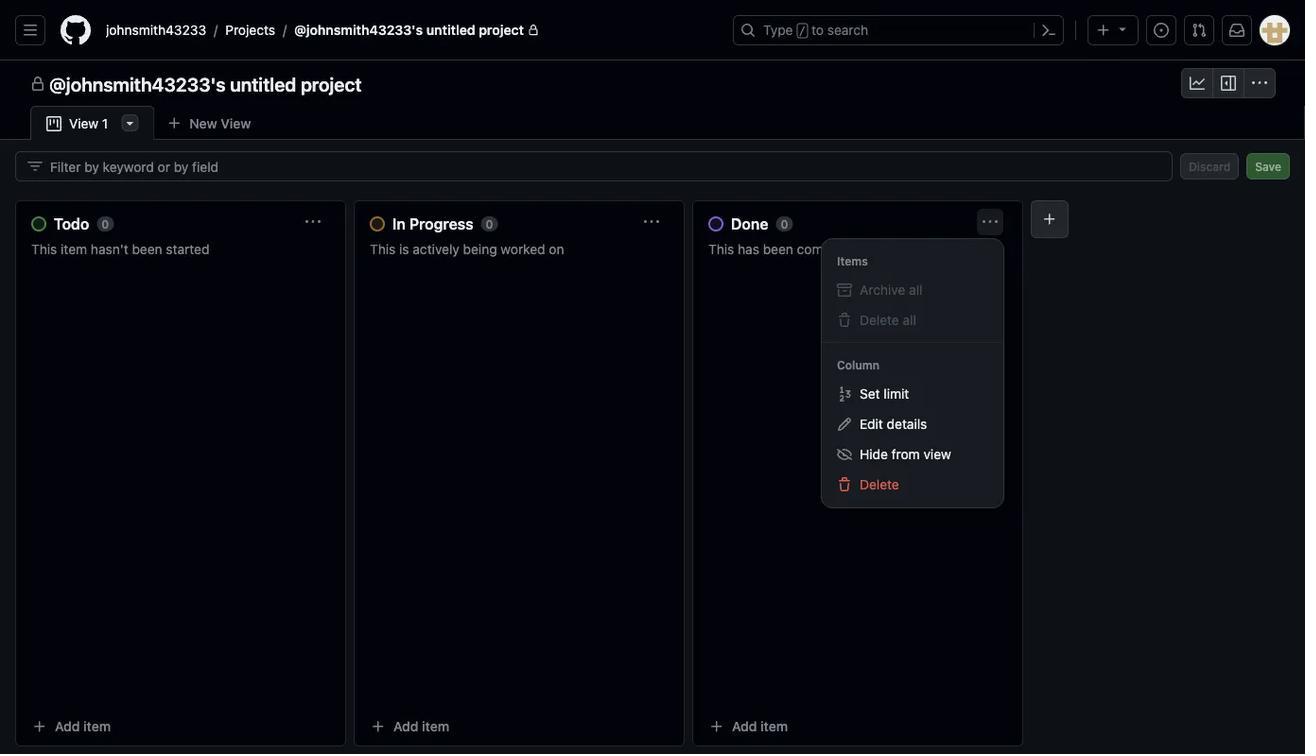Task type: describe. For each thing, give the bounding box(es) containing it.
menu containing archive all
[[822, 239, 1004, 508]]

this has been completed
[[708, 241, 862, 257]]

all for delete all
[[903, 313, 917, 328]]

view inside popup button
[[221, 115, 251, 131]]

type
[[763, 22, 793, 38]]

in
[[393, 215, 406, 233]]

column
[[837, 359, 880, 372]]

archive all menu item
[[837, 281, 988, 300]]

@johnsmith43233's inside the project navigation
[[49, 73, 226, 95]]

todo column menu image
[[306, 215, 321, 230]]

0 for todo
[[102, 218, 109, 231]]

delete all
[[860, 313, 917, 328]]

set limit menu item
[[830, 379, 996, 410]]

region containing archive all
[[822, 239, 1004, 508]]

2 been from the left
[[763, 241, 794, 257]]

new
[[189, 115, 217, 131]]

johnsmith43233 link
[[98, 15, 214, 45]]

view filters region
[[15, 151, 1290, 182]]

in progress column menu image
[[644, 215, 659, 230]]

sc 9kayk9 0 image up view 1 link
[[30, 77, 45, 92]]

done
[[731, 215, 769, 233]]

view
[[924, 447, 951, 463]]

triangle down image
[[1115, 21, 1130, 36]]

being
[[463, 241, 497, 257]]

sc 9kayk9 0 image down git pull request icon
[[1190, 76, 1205, 91]]

tab list containing new view
[[30, 106, 294, 141]]

to
[[812, 22, 824, 38]]

started
[[166, 241, 210, 257]]

has
[[738, 241, 760, 257]]

tab panel containing todo
[[0, 140, 1305, 755]]

johnsmith43233
[[106, 22, 206, 38]]

archive image
[[837, 283, 852, 298]]

projects link
[[218, 15, 283, 45]]

johnsmith43233 / projects /
[[106, 22, 287, 38]]

this item hasn't been started
[[31, 241, 210, 257]]

items
[[837, 254, 868, 268]]

@johnsmith43233's untitled project inside the project navigation
[[49, 73, 362, 95]]

project inside list
[[479, 22, 524, 38]]

plus image
[[1096, 23, 1111, 38]]

this for done
[[708, 241, 734, 257]]

this for todo
[[31, 241, 57, 257]]

0 for in progress
[[486, 218, 493, 231]]

done column menu image
[[983, 215, 998, 230]]

sc 9kayk9 0 image
[[27, 159, 43, 174]]

completed
[[797, 241, 862, 257]]

limit
[[884, 386, 909, 402]]

1
[[102, 116, 108, 131]]

discard button
[[1181, 153, 1239, 180]]

new view
[[189, 115, 251, 131]]

eye closed image
[[837, 447, 852, 463]]

set limit
[[860, 386, 909, 402]]

trash image
[[837, 313, 852, 328]]

progress
[[409, 215, 474, 233]]

untitled inside the project navigation
[[230, 73, 296, 95]]

edit details
[[860, 417, 927, 432]]

command palette image
[[1041, 23, 1057, 38]]



Task type: vqa. For each thing, say whether or not it's contained in the screenshot.
'or'
no



Task type: locate. For each thing, give the bounding box(es) containing it.
all for archive all
[[909, 282, 923, 298]]

trash image
[[837, 478, 852, 493]]

hide from view menu item
[[830, 440, 996, 470]]

this left item
[[31, 241, 57, 257]]

0 vertical spatial untitled
[[426, 22, 475, 38]]

project navigation
[[0, 61, 1305, 106]]

tab panel
[[0, 140, 1305, 755]]

0 horizontal spatial this
[[31, 241, 57, 257]]

set
[[860, 386, 880, 402]]

1 horizontal spatial untitled
[[426, 22, 475, 38]]

1 vertical spatial untitled
[[230, 73, 296, 95]]

0 horizontal spatial been
[[132, 241, 162, 257]]

1 been from the left
[[132, 241, 162, 257]]

3 this from the left
[[708, 241, 734, 257]]

project
[[479, 22, 524, 38], [301, 73, 362, 95]]

/ inside type / to search
[[799, 25, 806, 38]]

details
[[887, 417, 927, 432]]

been right hasn't at the top
[[132, 241, 162, 257]]

view 1 link
[[30, 106, 154, 141]]

sc 9kayk9 0 image
[[1190, 76, 1205, 91], [1221, 76, 1236, 91], [1252, 76, 1268, 91], [30, 77, 45, 92], [46, 116, 61, 131]]

view options for view 1 image
[[122, 115, 137, 131]]

search
[[828, 22, 869, 38]]

1 vertical spatial @johnsmith43233's untitled project
[[49, 73, 362, 95]]

notifications image
[[1230, 23, 1245, 38]]

delete down archive
[[860, 313, 899, 328]]

all up delete all menu item
[[909, 282, 923, 298]]

1 0 from the left
[[102, 218, 109, 231]]

1 horizontal spatial project
[[479, 22, 524, 38]]

untitled inside @johnsmith43233's untitled project link
[[426, 22, 475, 38]]

@johnsmith43233's
[[294, 22, 423, 38], [49, 73, 226, 95]]

hide
[[860, 447, 888, 463]]

1 view from the left
[[221, 115, 251, 131]]

this left is
[[370, 241, 396, 257]]

edit
[[860, 417, 883, 432]]

menu
[[822, 239, 1004, 508]]

/ right projects
[[283, 22, 287, 38]]

delete inside menu item
[[860, 313, 899, 328]]

/ for type
[[799, 25, 806, 38]]

been right has
[[763, 241, 794, 257]]

1 horizontal spatial 0
[[486, 218, 493, 231]]

0
[[102, 218, 109, 231], [486, 218, 493, 231], [781, 218, 788, 231]]

3 0 from the left
[[781, 218, 788, 231]]

issue opened image
[[1154, 23, 1169, 38]]

all inside menu item
[[903, 313, 917, 328]]

0 vertical spatial @johnsmith43233's
[[294, 22, 423, 38]]

1 this from the left
[[31, 241, 57, 257]]

1 delete from the top
[[860, 313, 899, 328]]

worked
[[501, 241, 545, 257]]

@johnsmith43233's inside list
[[294, 22, 423, 38]]

0 horizontal spatial 0
[[102, 218, 109, 231]]

0 up hasn't at the top
[[102, 218, 109, 231]]

all
[[909, 282, 923, 298], [903, 313, 917, 328]]

0 vertical spatial delete
[[860, 313, 899, 328]]

0 horizontal spatial view
[[69, 116, 99, 131]]

save button
[[1247, 153, 1290, 180]]

0 horizontal spatial @johnsmith43233's
[[49, 73, 226, 95]]

delete
[[860, 313, 899, 328], [860, 477, 899, 493]]

all inside menu item
[[909, 282, 923, 298]]

from
[[892, 447, 920, 463]]

list
[[98, 15, 722, 45]]

edit details menu item
[[830, 410, 996, 440]]

2 delete from the top
[[860, 477, 899, 493]]

0 horizontal spatial /
[[214, 22, 218, 38]]

type / to search
[[763, 22, 869, 38]]

on
[[549, 241, 564, 257]]

1 horizontal spatial /
[[283, 22, 287, 38]]

/ left projects
[[214, 22, 218, 38]]

add a new column to the board image
[[1042, 212, 1058, 227]]

this left has
[[708, 241, 734, 257]]

0 up being
[[486, 218, 493, 231]]

sc 9kayk9 0 image inside view 1 link
[[46, 116, 61, 131]]

delete menu item
[[830, 470, 996, 500]]

1 vertical spatial all
[[903, 313, 917, 328]]

2 0 from the left
[[486, 218, 493, 231]]

delete down hide
[[860, 477, 899, 493]]

view
[[221, 115, 251, 131], [69, 116, 99, 131]]

0 horizontal spatial project
[[301, 73, 362, 95]]

1 horizontal spatial this
[[370, 241, 396, 257]]

delete for delete
[[860, 477, 899, 493]]

pencil image
[[837, 417, 852, 432]]

1 vertical spatial delete
[[860, 477, 899, 493]]

2 this from the left
[[370, 241, 396, 257]]

@johnsmith43233's untitled project
[[294, 22, 524, 38], [49, 73, 362, 95]]

view left 1
[[69, 116, 99, 131]]

delete for delete all
[[860, 313, 899, 328]]

in progress
[[393, 215, 474, 233]]

archive all
[[860, 282, 923, 298]]

hide from view
[[860, 447, 951, 463]]

todo
[[54, 215, 89, 233]]

0 for done
[[781, 218, 788, 231]]

0 vertical spatial @johnsmith43233's untitled project
[[294, 22, 524, 38]]

/
[[214, 22, 218, 38], [283, 22, 287, 38], [799, 25, 806, 38]]

untitled
[[426, 22, 475, 38], [230, 73, 296, 95]]

all down archive all menu item
[[903, 313, 917, 328]]

git pull request image
[[1192, 23, 1207, 38]]

sc 9kayk9 0 image down 'notifications' icon
[[1221, 76, 1236, 91]]

actively
[[413, 241, 460, 257]]

0 vertical spatial all
[[909, 282, 923, 298]]

is
[[399, 241, 409, 257]]

1 vertical spatial @johnsmith43233's
[[49, 73, 226, 95]]

2 horizontal spatial this
[[708, 241, 734, 257]]

Filter by keyword or by field field
[[50, 152, 1157, 181]]

new view button
[[154, 108, 263, 139]]

this for in progress
[[370, 241, 396, 257]]

view right the new
[[221, 115, 251, 131]]

archive
[[860, 282, 906, 298]]

delete all menu item
[[837, 311, 988, 330]]

1 horizontal spatial been
[[763, 241, 794, 257]]

1 horizontal spatial view
[[221, 115, 251, 131]]

0 up this has been completed
[[781, 218, 788, 231]]

2 horizontal spatial /
[[799, 25, 806, 38]]

/ left to
[[799, 25, 806, 38]]

this is actively being worked on
[[370, 241, 564, 257]]

untitled left lock icon
[[426, 22, 475, 38]]

this
[[31, 241, 57, 257], [370, 241, 396, 257], [708, 241, 734, 257]]

untitled down projects link
[[230, 73, 296, 95]]

lock image
[[528, 25, 539, 36]]

region
[[822, 239, 1004, 508]]

sc 9kayk9 0 image up save
[[1252, 76, 1268, 91]]

2 view from the left
[[69, 116, 99, 131]]

projects
[[225, 22, 275, 38]]

project inside navigation
[[301, 73, 362, 95]]

discard
[[1189, 160, 1231, 173]]

1 vertical spatial project
[[301, 73, 362, 95]]

tab list
[[30, 106, 294, 141]]

sc 9kayk9 0 image left view 1
[[46, 116, 61, 131]]

number image
[[837, 387, 852, 402]]

@johnsmith43233's untitled project link
[[287, 15, 547, 45]]

column group
[[822, 379, 1004, 500]]

delete inside menu item
[[860, 477, 899, 493]]

view 1
[[69, 116, 108, 131]]

hasn't
[[91, 241, 128, 257]]

0 vertical spatial project
[[479, 22, 524, 38]]

item
[[61, 241, 87, 257]]

items group
[[822, 275, 1004, 336]]

save
[[1255, 160, 1282, 173]]

2 horizontal spatial 0
[[781, 218, 788, 231]]

1 horizontal spatial @johnsmith43233's
[[294, 22, 423, 38]]

homepage image
[[61, 15, 91, 45]]

/ for johnsmith43233
[[214, 22, 218, 38]]

been
[[132, 241, 162, 257], [763, 241, 794, 257]]

list containing johnsmith43233 / projects /
[[98, 15, 722, 45]]

0 horizontal spatial untitled
[[230, 73, 296, 95]]



